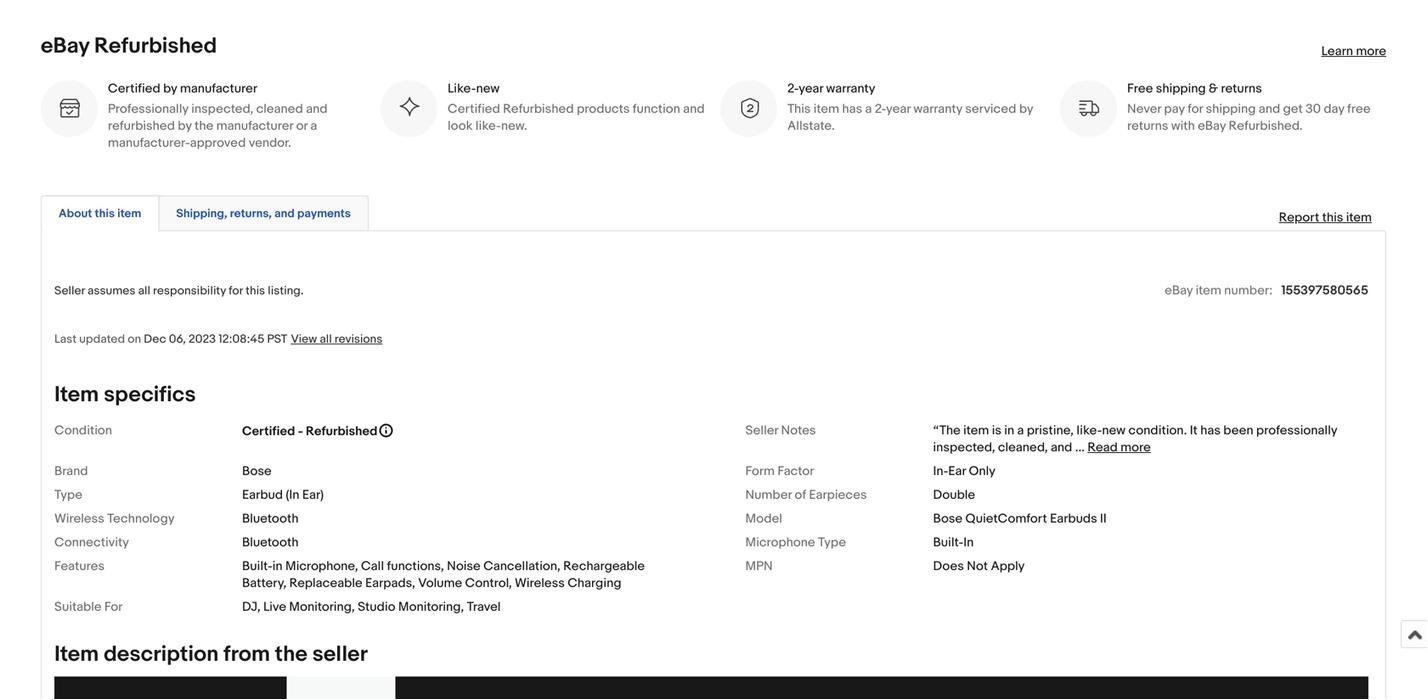 Task type: locate. For each thing, give the bounding box(es) containing it.
the right from
[[275, 642, 308, 669]]

0 horizontal spatial all
[[138, 284, 150, 298]]

0 horizontal spatial the
[[195, 118, 213, 134]]

1 vertical spatial returns
[[1127, 118, 1168, 134]]

a inside "the item is in a pristine, like-new condition. it has been professionally inspected, cleaned, and ...
[[1017, 424, 1024, 439]]

2 horizontal spatial certified
[[448, 101, 500, 117]]

and inside like-new certified refurbished products function and look like-new.
[[683, 101, 705, 117]]

a up cleaned,
[[1017, 424, 1024, 439]]

item right report on the top right of page
[[1346, 210, 1372, 225]]

in inside "the item is in a pristine, like-new condition. it has been professionally inspected, cleaned, and ...
[[1004, 424, 1014, 439]]

1 vertical spatial like-
[[1077, 424, 1102, 439]]

shipping, returns, and payments button
[[176, 206, 351, 222]]

0 horizontal spatial like-
[[476, 118, 501, 134]]

seller
[[54, 284, 85, 298], [745, 424, 778, 439]]

0 horizontal spatial new
[[476, 81, 500, 96]]

1 vertical spatial wireless
[[515, 576, 565, 592]]

0 vertical spatial certified
[[108, 81, 160, 96]]

item for item specifics
[[54, 382, 99, 409]]

built- up does
[[933, 536, 964, 551]]

this left listing.
[[246, 284, 265, 298]]

pst
[[267, 333, 287, 347]]

warranty up allstate.
[[826, 81, 875, 96]]

0 vertical spatial inspected,
[[191, 101, 253, 117]]

shipping down &
[[1206, 101, 1256, 117]]

a inside "certified by manufacturer professionally inspected, cleaned and refurbished by the manufacturer or a manufacturer-approved vendor."
[[310, 118, 317, 134]]

2 vertical spatial by
[[178, 118, 192, 134]]

more right learn
[[1356, 44, 1386, 59]]

0 horizontal spatial 2-
[[787, 81, 799, 96]]

and up or
[[306, 101, 328, 117]]

0 vertical spatial type
[[54, 488, 82, 503]]

pristine,
[[1027, 424, 1074, 439]]

0 horizontal spatial this
[[95, 207, 115, 221]]

1 vertical spatial item
[[54, 642, 99, 669]]

2 vertical spatial ebay
[[1165, 283, 1193, 298]]

0 vertical spatial wireless
[[54, 512, 104, 527]]

products
[[577, 101, 630, 117]]

manufacturer-
[[108, 135, 190, 151]]

ebay for refurbished
[[41, 33, 89, 59]]

item up condition
[[54, 382, 99, 409]]

tab list
[[41, 192, 1386, 231]]

0 vertical spatial 2-
[[787, 81, 799, 96]]

0 horizontal spatial for
[[229, 284, 243, 298]]

1 horizontal spatial in
[[1004, 424, 1014, 439]]

1 vertical spatial 2-
[[875, 101, 886, 117]]

number:
[[1224, 283, 1273, 298]]

more for read more
[[1121, 440, 1151, 456]]

this for report
[[1322, 210, 1343, 225]]

function
[[633, 101, 680, 117]]

with details__icon image left look
[[398, 97, 421, 120]]

2023
[[189, 333, 216, 347]]

manufacturer up approved on the left top of page
[[180, 81, 257, 96]]

1 horizontal spatial bose
[[933, 512, 963, 527]]

microphone,
[[285, 559, 358, 575]]

0 vertical spatial year
[[799, 81, 823, 96]]

in-
[[933, 464, 948, 480]]

by up approved on the left top of page
[[178, 118, 192, 134]]

refurbished up new.
[[503, 101, 574, 117]]

inspected, inside "certified by manufacturer professionally inspected, cleaned and refurbished by the manufacturer or a manufacturer-approved vendor."
[[191, 101, 253, 117]]

1 horizontal spatial all
[[320, 333, 332, 347]]

the up approved on the left top of page
[[195, 118, 213, 134]]

this right report on the top right of page
[[1322, 210, 1343, 225]]

0 vertical spatial new
[[476, 81, 500, 96]]

1 vertical spatial a
[[310, 118, 317, 134]]

item up allstate.
[[814, 101, 839, 117]]

with details__icon image left the this
[[737, 97, 760, 120]]

certified for certified by manufacturer professionally inspected, cleaned and refurbished by the manufacturer or a manufacturer-approved vendor.
[[108, 81, 160, 96]]

type down brand
[[54, 488, 82, 503]]

1 horizontal spatial ebay
[[1165, 283, 1193, 298]]

2 horizontal spatial a
[[1017, 424, 1024, 439]]

0 horizontal spatial refurbished
[[94, 33, 217, 59]]

2 vertical spatial a
[[1017, 424, 1024, 439]]

like- up ...
[[1077, 424, 1102, 439]]

and up 'refurbished.' on the top right of page
[[1259, 101, 1280, 117]]

like- right look
[[476, 118, 501, 134]]

has right the it
[[1200, 424, 1221, 439]]

returns down never
[[1127, 118, 1168, 134]]

1 horizontal spatial like-
[[1077, 424, 1102, 439]]

1 vertical spatial new
[[1102, 424, 1126, 439]]

1 vertical spatial has
[[1200, 424, 1221, 439]]

item left number:
[[1196, 283, 1221, 298]]

item
[[54, 382, 99, 409], [54, 642, 99, 669]]

been
[[1224, 424, 1254, 439]]

monitoring, down 'replaceable'
[[289, 600, 355, 615]]

1 vertical spatial shipping
[[1206, 101, 1256, 117]]

in up battery,
[[272, 559, 283, 575]]

this right about
[[95, 207, 115, 221]]

built-in
[[933, 536, 974, 551]]

1 vertical spatial by
[[1019, 101, 1033, 117]]

with details__icon image
[[58, 97, 81, 120], [398, 97, 421, 120], [737, 97, 760, 120], [1077, 97, 1100, 120]]

1 horizontal spatial warranty
[[914, 101, 962, 117]]

by up professionally
[[163, 81, 177, 96]]

has inside "the item is in a pristine, like-new condition. it has been professionally inspected, cleaned, and ...
[[1200, 424, 1221, 439]]

returns
[[1221, 81, 1262, 96], [1127, 118, 1168, 134]]

refurbished right -
[[306, 424, 377, 440]]

ii
[[1100, 512, 1107, 527]]

0 horizontal spatial inspected,
[[191, 101, 253, 117]]

1 vertical spatial manufacturer
[[216, 118, 293, 134]]

2 bluetooth from the top
[[242, 536, 299, 551]]

form
[[745, 464, 775, 480]]

rechargeable
[[563, 559, 645, 575]]

0 horizontal spatial by
[[163, 81, 177, 96]]

1 vertical spatial bluetooth
[[242, 536, 299, 551]]

0 horizontal spatial a
[[310, 118, 317, 134]]

0 vertical spatial item
[[54, 382, 99, 409]]

0 horizontal spatial has
[[842, 101, 862, 117]]

1 vertical spatial bose
[[933, 512, 963, 527]]

1 vertical spatial for
[[229, 284, 243, 298]]

1 vertical spatial built-
[[242, 559, 273, 575]]

bose
[[242, 464, 272, 480], [933, 512, 963, 527]]

and inside free shipping & returns never pay for shipping and get 30 day free returns with ebay refurbished.
[[1259, 101, 1280, 117]]

0 horizontal spatial wireless
[[54, 512, 104, 527]]

inspected, up in-ear only
[[933, 440, 995, 456]]

certified - refurbished
[[242, 424, 377, 440]]

bose for bose quietcomfort earbuds ii
[[933, 512, 963, 527]]

bluetooth down the earbud
[[242, 512, 299, 527]]

1 vertical spatial all
[[320, 333, 332, 347]]

this inside button
[[95, 207, 115, 221]]

number of earpieces
[[745, 488, 867, 503]]

and inside "the item is in a pristine, like-new condition. it has been professionally inspected, cleaned, and ...
[[1051, 440, 1072, 456]]

1 bluetooth from the top
[[242, 512, 299, 527]]

1 horizontal spatial seller
[[745, 424, 778, 439]]

bluetooth up battery,
[[242, 536, 299, 551]]

ebay for item
[[1165, 283, 1193, 298]]

quietcomfort
[[966, 512, 1047, 527]]

about this item
[[59, 207, 141, 221]]

manufacturer up vendor.
[[216, 118, 293, 134]]

like-
[[476, 118, 501, 134], [1077, 424, 1102, 439]]

1 vertical spatial more
[[1121, 440, 1151, 456]]

wireless up connectivity
[[54, 512, 104, 527]]

item right about
[[117, 207, 141, 221]]

about this item button
[[59, 206, 141, 222]]

type down earpieces
[[818, 536, 846, 551]]

certified up look
[[448, 101, 500, 117]]

0 vertical spatial like-
[[476, 118, 501, 134]]

bose up the built-in
[[933, 512, 963, 527]]

2- up the this
[[787, 81, 799, 96]]

built- inside built-in microphone, call functions, noise cancellation, rechargeable battery, replaceable earpads, volume control, wireless charging
[[242, 559, 273, 575]]

for
[[1188, 101, 1203, 117], [229, 284, 243, 298]]

1 vertical spatial year
[[886, 101, 911, 117]]

connectivity
[[54, 536, 129, 551]]

1 horizontal spatial wireless
[[515, 576, 565, 592]]

0 horizontal spatial certified
[[108, 81, 160, 96]]

item down the suitable
[[54, 642, 99, 669]]

suitable for
[[54, 600, 123, 615]]

1 with details__icon image from the left
[[58, 97, 81, 120]]

this for about
[[95, 207, 115, 221]]

seller left notes
[[745, 424, 778, 439]]

0 vertical spatial the
[[195, 118, 213, 134]]

returns right &
[[1221, 81, 1262, 96]]

0 horizontal spatial seller
[[54, 284, 85, 298]]

0 vertical spatial warranty
[[826, 81, 875, 96]]

seller left assumes
[[54, 284, 85, 298]]

in right 'is'
[[1004, 424, 1014, 439]]

1 item from the top
[[54, 382, 99, 409]]

this
[[95, 207, 115, 221], [1322, 210, 1343, 225], [246, 284, 265, 298]]

certified up professionally
[[108, 81, 160, 96]]

1 vertical spatial ebay
[[1198, 118, 1226, 134]]

day
[[1324, 101, 1345, 117]]

control,
[[465, 576, 512, 592]]

or
[[296, 118, 308, 134]]

1 horizontal spatial year
[[886, 101, 911, 117]]

view
[[291, 333, 317, 347]]

ebay
[[41, 33, 89, 59], [1198, 118, 1226, 134], [1165, 283, 1193, 298]]

warranty left serviced
[[914, 101, 962, 117]]

a right or
[[310, 118, 317, 134]]

a right the this
[[865, 101, 872, 117]]

1 vertical spatial inspected,
[[933, 440, 995, 456]]

2 item from the top
[[54, 642, 99, 669]]

wireless down cancellation,
[[515, 576, 565, 592]]

1 vertical spatial type
[[818, 536, 846, 551]]

this inside "link"
[[1322, 210, 1343, 225]]

mpn
[[745, 559, 773, 575]]

1 horizontal spatial new
[[1102, 424, 1126, 439]]

bose quietcomfort earbuds ii
[[933, 512, 1107, 527]]

by
[[163, 81, 177, 96], [1019, 101, 1033, 117], [178, 118, 192, 134]]

0 horizontal spatial in
[[272, 559, 283, 575]]

1 horizontal spatial has
[[1200, 424, 1221, 439]]

apply
[[991, 559, 1025, 575]]

0 vertical spatial by
[[163, 81, 177, 96]]

like-
[[448, 81, 476, 96]]

0 vertical spatial bose
[[242, 464, 272, 480]]

1 horizontal spatial the
[[275, 642, 308, 669]]

call
[[361, 559, 384, 575]]

3 with details__icon image from the left
[[737, 97, 760, 120]]

by right serviced
[[1019, 101, 1033, 117]]

has
[[842, 101, 862, 117], [1200, 424, 1221, 439]]

(in
[[286, 488, 299, 503]]

2 horizontal spatial ebay
[[1198, 118, 1226, 134]]

free
[[1127, 81, 1153, 96]]

"the item is in a pristine, like-new condition. it has been professionally inspected, cleaned, and ...
[[933, 424, 1337, 456]]

seller for seller notes
[[745, 424, 778, 439]]

only
[[969, 464, 996, 480]]

1 monitoring, from the left
[[289, 600, 355, 615]]

is
[[992, 424, 1002, 439]]

seller for seller assumes all responsibility for this listing.
[[54, 284, 85, 298]]

2- right the this
[[875, 101, 886, 117]]

2 horizontal spatial this
[[1322, 210, 1343, 225]]

listing.
[[268, 284, 304, 298]]

for right the responsibility
[[229, 284, 243, 298]]

0 vertical spatial a
[[865, 101, 872, 117]]

built- up battery,
[[242, 559, 273, 575]]

2 vertical spatial refurbished
[[306, 424, 377, 440]]

refurbished up professionally
[[94, 33, 217, 59]]

0 horizontal spatial returns
[[1127, 118, 1168, 134]]

microphone type
[[745, 536, 846, 551]]

payments
[[297, 207, 351, 221]]

has right the this
[[842, 101, 862, 117]]

2 vertical spatial certified
[[242, 424, 295, 440]]

has inside 2-year warranty this item has a 2-year warranty serviced by allstate.
[[842, 101, 862, 117]]

refurbished
[[108, 118, 175, 134]]

read more button
[[1088, 440, 1151, 456]]

new
[[476, 81, 500, 96], [1102, 424, 1126, 439]]

all right assumes
[[138, 284, 150, 298]]

for right pay
[[1188, 101, 1203, 117]]

and left ...
[[1051, 440, 1072, 456]]

year
[[799, 81, 823, 96], [886, 101, 911, 117]]

0 horizontal spatial monitoring,
[[289, 600, 355, 615]]

read
[[1088, 440, 1118, 456]]

with details__icon image left refurbished
[[58, 97, 81, 120]]

12:08:45
[[219, 333, 264, 347]]

in-ear only
[[933, 464, 996, 480]]

with details__icon image left never
[[1077, 97, 1100, 120]]

0 vertical spatial has
[[842, 101, 862, 117]]

condition.
[[1129, 424, 1187, 439]]

0 horizontal spatial warranty
[[826, 81, 875, 96]]

1 vertical spatial certified
[[448, 101, 500, 117]]

certified left -
[[242, 424, 295, 440]]

model
[[745, 512, 782, 527]]

wireless
[[54, 512, 104, 527], [515, 576, 565, 592]]

2-
[[787, 81, 799, 96], [875, 101, 886, 117]]

inspected, up approved on the left top of page
[[191, 101, 253, 117]]

monitoring, down volume
[[398, 600, 464, 615]]

1 horizontal spatial a
[[865, 101, 872, 117]]

certified inside "certified by manufacturer professionally inspected, cleaned and refurbished by the manufacturer or a manufacturer-approved vendor."
[[108, 81, 160, 96]]

1 horizontal spatial returns
[[1221, 81, 1262, 96]]

shipping up pay
[[1156, 81, 1206, 96]]

item
[[814, 101, 839, 117], [117, 207, 141, 221], [1346, 210, 1372, 225], [1196, 283, 1221, 298], [963, 424, 989, 439]]

1 vertical spatial in
[[272, 559, 283, 575]]

built- for in
[[933, 536, 964, 551]]

manufacturer
[[180, 81, 257, 96], [216, 118, 293, 134]]

1 horizontal spatial type
[[818, 536, 846, 551]]

all right view
[[320, 333, 332, 347]]

and right returns,
[[274, 207, 295, 221]]

bose up the earbud
[[242, 464, 272, 480]]

more down condition. at the bottom of the page
[[1121, 440, 1151, 456]]

item inside "link"
[[1346, 210, 1372, 225]]

refurbished
[[94, 33, 217, 59], [503, 101, 574, 117], [306, 424, 377, 440]]

item left 'is'
[[963, 424, 989, 439]]

more for learn more
[[1356, 44, 1386, 59]]

item for item description from the seller
[[54, 642, 99, 669]]

0 horizontal spatial ebay
[[41, 33, 89, 59]]

learn more
[[1321, 44, 1386, 59]]

earbud
[[242, 488, 283, 503]]

professionally
[[108, 101, 188, 117]]

1 horizontal spatial more
[[1356, 44, 1386, 59]]

form factor
[[745, 464, 814, 480]]

1 horizontal spatial by
[[178, 118, 192, 134]]

1 horizontal spatial monitoring,
[[398, 600, 464, 615]]

1 horizontal spatial built-
[[933, 536, 964, 551]]

built- for in
[[242, 559, 273, 575]]

factor
[[778, 464, 814, 480]]

and inside button
[[274, 207, 295, 221]]

0 vertical spatial for
[[1188, 101, 1203, 117]]

4 with details__icon image from the left
[[1077, 97, 1100, 120]]

1 horizontal spatial certified
[[242, 424, 295, 440]]

built-in microphone, call functions, noise cancellation, rechargeable battery, replaceable earpads, volume control, wireless charging
[[242, 559, 645, 592]]

2 with details__icon image from the left
[[398, 97, 421, 120]]

it
[[1190, 424, 1198, 439]]

1 vertical spatial refurbished
[[503, 101, 574, 117]]

0 vertical spatial in
[[1004, 424, 1014, 439]]

tab list containing about this item
[[41, 192, 1386, 231]]

shipping
[[1156, 81, 1206, 96], [1206, 101, 1256, 117]]

the
[[195, 118, 213, 134], [275, 642, 308, 669]]

and right function
[[683, 101, 705, 117]]



Task type: describe. For each thing, give the bounding box(es) containing it.
1 vertical spatial the
[[275, 642, 308, 669]]

dj,
[[242, 600, 260, 615]]

earpads,
[[365, 576, 415, 592]]

certified inside like-new certified refurbished products function and look like-new.
[[448, 101, 500, 117]]

this
[[787, 101, 811, 117]]

ebay item number: 155397580565
[[1165, 283, 1369, 298]]

new inside like-new certified refurbished products function and look like-new.
[[476, 81, 500, 96]]

0 vertical spatial all
[[138, 284, 150, 298]]

with
[[1171, 118, 1195, 134]]

from
[[223, 642, 270, 669]]

0 horizontal spatial type
[[54, 488, 82, 503]]

on
[[128, 333, 141, 347]]

refurbished.
[[1229, 118, 1303, 134]]

new.
[[501, 118, 527, 134]]

0 vertical spatial manufacturer
[[180, 81, 257, 96]]

dj, live monitoring, studio monitoring, travel
[[242, 600, 501, 615]]

travel
[[467, 600, 501, 615]]

2 monitoring, from the left
[[398, 600, 464, 615]]

0 vertical spatial shipping
[[1156, 81, 1206, 96]]

assumes
[[87, 284, 135, 298]]

not
[[967, 559, 988, 575]]

item inside button
[[117, 207, 141, 221]]

like- inside like-new certified refurbished products function and look like-new.
[[476, 118, 501, 134]]

description
[[104, 642, 219, 669]]

dec
[[144, 333, 166, 347]]

0 vertical spatial returns
[[1221, 81, 1262, 96]]

earbuds
[[1050, 512, 1097, 527]]

earbud (in ear)
[[242, 488, 324, 503]]

ear
[[948, 464, 966, 480]]

does
[[933, 559, 964, 575]]

report
[[1279, 210, 1319, 225]]

with details__icon image for this item has a 2-year warranty serviced by allstate.
[[737, 97, 760, 120]]

"the
[[933, 424, 961, 439]]

and inside "certified by manufacturer professionally inspected, cleaned and refurbished by the manufacturer or a manufacturer-approved vendor."
[[306, 101, 328, 117]]

pay
[[1164, 101, 1185, 117]]

a inside 2-year warranty this item has a 2-year warranty serviced by allstate.
[[865, 101, 872, 117]]

&
[[1209, 81, 1218, 96]]

number
[[745, 488, 792, 503]]

approved
[[190, 135, 246, 151]]

free shipping & returns never pay for shipping and get 30 day free returns with ebay refurbished.
[[1127, 81, 1371, 134]]

-
[[298, 424, 303, 440]]

1 horizontal spatial this
[[246, 284, 265, 298]]

updated
[[79, 333, 125, 347]]

last updated on dec 06, 2023 12:08:45 pst view all revisions
[[54, 333, 383, 347]]

replaceable
[[289, 576, 362, 592]]

bluetooth for connectivity
[[242, 536, 299, 551]]

of
[[795, 488, 806, 503]]

report this item
[[1279, 210, 1372, 225]]

functions,
[[387, 559, 444, 575]]

item specifics
[[54, 382, 196, 409]]

item inside 2-year warranty this item has a 2-year warranty serviced by allstate.
[[814, 101, 839, 117]]

inspected, inside "the item is in a pristine, like-new condition. it has been professionally inspected, cleaned, and ...
[[933, 440, 995, 456]]

read more
[[1088, 440, 1151, 456]]

with details__icon image for certified refurbished products function and look like-new.
[[398, 97, 421, 120]]

with details__icon image for professionally inspected, cleaned and refurbished by the manufacturer or a manufacturer-approved vendor.
[[58, 97, 81, 120]]

with details__icon image for never pay for shipping and get 30 day free returns with ebay refurbished.
[[1077, 97, 1100, 120]]

ear)
[[302, 488, 324, 503]]

about
[[59, 207, 92, 221]]

for inside free shipping & returns never pay for shipping and get 30 day free returns with ebay refurbished.
[[1188, 101, 1203, 117]]

wireless inside built-in microphone, call functions, noise cancellation, rechargeable battery, replaceable earpads, volume control, wireless charging
[[515, 576, 565, 592]]

learn more link
[[1321, 43, 1386, 60]]

returns,
[[230, 207, 272, 221]]

new inside "the item is in a pristine, like-new condition. it has been professionally inspected, cleaned, and ...
[[1102, 424, 1126, 439]]

seller notes
[[745, 424, 816, 439]]

technology
[[107, 512, 175, 527]]

revisions
[[335, 333, 383, 347]]

specifics
[[104, 382, 196, 409]]

0 vertical spatial refurbished
[[94, 33, 217, 59]]

item inside "the item is in a pristine, like-new condition. it has been professionally inspected, cleaned, and ...
[[963, 424, 989, 439]]

refurbished inside like-new certified refurbished products function and look like-new.
[[503, 101, 574, 117]]

the inside "certified by manufacturer professionally inspected, cleaned and refurbished by the manufacturer or a manufacturer-approved vendor."
[[195, 118, 213, 134]]

by inside 2-year warranty this item has a 2-year warranty serviced by allstate.
[[1019, 101, 1033, 117]]

cleaned
[[256, 101, 303, 117]]

serviced
[[965, 101, 1016, 117]]

shipping, returns, and payments
[[176, 207, 351, 221]]

shipping,
[[176, 207, 227, 221]]

bluetooth for wireless technology
[[242, 512, 299, 527]]

30
[[1306, 101, 1321, 117]]

last
[[54, 333, 77, 347]]

free
[[1347, 101, 1371, 117]]

does not apply
[[933, 559, 1025, 575]]

in inside built-in microphone, call functions, noise cancellation, rechargeable battery, replaceable earpads, volume control, wireless charging
[[272, 559, 283, 575]]

brand
[[54, 464, 88, 480]]

ebay inside free shipping & returns never pay for shipping and get 30 day free returns with ebay refurbished.
[[1198, 118, 1226, 134]]

06,
[[169, 333, 186, 347]]

1 vertical spatial warranty
[[914, 101, 962, 117]]

double
[[933, 488, 975, 503]]

professionally
[[1256, 424, 1337, 439]]

cancellation,
[[483, 559, 560, 575]]

vendor.
[[249, 135, 291, 151]]

never
[[1127, 101, 1161, 117]]

live
[[263, 600, 286, 615]]

like- inside "the item is in a pristine, like-new condition. it has been professionally inspected, cleaned, and ...
[[1077, 424, 1102, 439]]

cleaned,
[[998, 440, 1048, 456]]

noise
[[447, 559, 481, 575]]

155397580565
[[1281, 283, 1369, 298]]

for
[[104, 600, 123, 615]]

certified by manufacturer professionally inspected, cleaned and refurbished by the manufacturer or a manufacturer-approved vendor.
[[108, 81, 328, 151]]

0 horizontal spatial year
[[799, 81, 823, 96]]

view all revisions link
[[287, 332, 383, 347]]

microphone
[[745, 536, 815, 551]]

1 horizontal spatial 2-
[[875, 101, 886, 117]]

allstate.
[[787, 118, 835, 134]]

certified for certified - refurbished
[[242, 424, 295, 440]]

battery,
[[242, 576, 286, 592]]

...
[[1075, 440, 1085, 456]]

suitable
[[54, 600, 102, 615]]

seller
[[312, 642, 368, 669]]

responsibility
[[153, 284, 226, 298]]

bose for bose
[[242, 464, 272, 480]]



Task type: vqa. For each thing, say whether or not it's contained in the screenshot.
the Item specifics
yes



